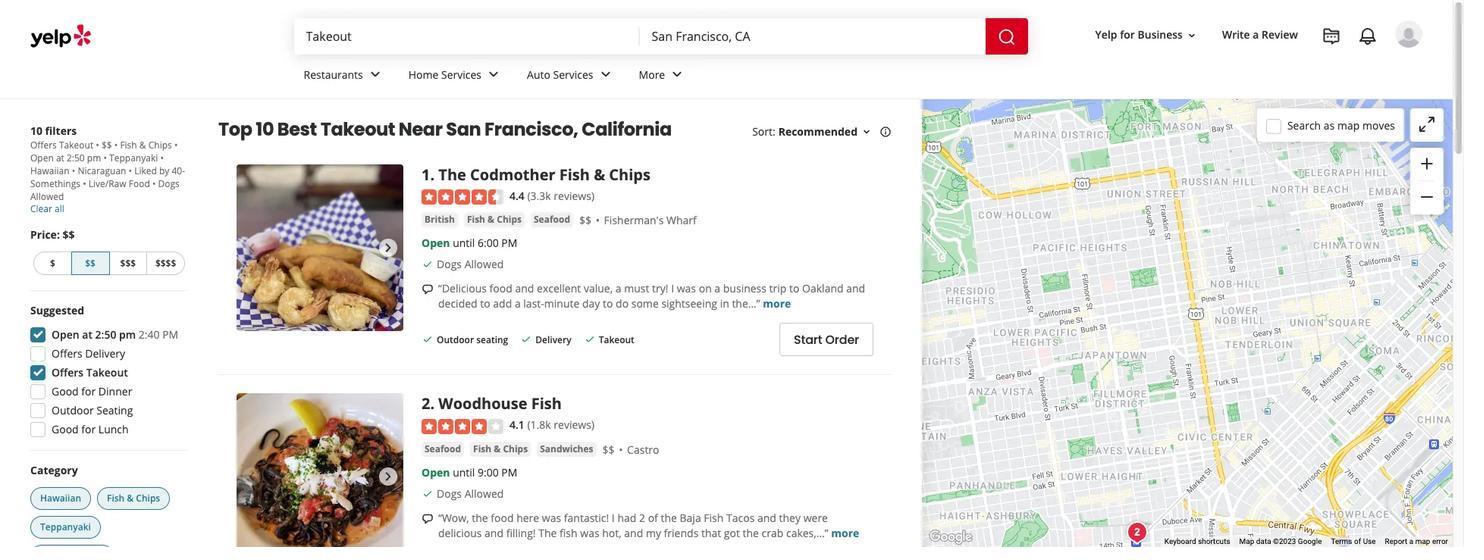Task type: locate. For each thing, give the bounding box(es) containing it.
16 checkmark v2 image right seating
[[520, 333, 533, 345]]

to left the do
[[603, 297, 613, 311]]

1 services from the left
[[441, 67, 482, 82]]

fish & chips up the 9:00 on the left bottom of the page
[[473, 443, 528, 456]]

allowed for 2
[[465, 487, 504, 501]]

to left "add"
[[480, 297, 490, 311]]

16 checkmark v2 image for 1 . the codmother fish & chips
[[422, 259, 434, 271]]

last-
[[524, 297, 544, 311]]

0 vertical spatial offers
[[30, 139, 57, 152]]

2 services from the left
[[553, 67, 593, 82]]

0 vertical spatial hawaiian
[[30, 165, 70, 177]]

more down trip
[[763, 297, 791, 311]]

0 vertical spatial of
[[648, 511, 658, 525]]

open up "somethings"
[[30, 152, 54, 165]]

0 vertical spatial seafood
[[534, 213, 570, 226]]

& up 6:00
[[488, 213, 495, 226]]

1 vertical spatial reviews)
[[554, 418, 595, 433]]

• live/raw food •
[[80, 177, 158, 190]]

1 vertical spatial i
[[612, 511, 615, 525]]

filters
[[45, 124, 77, 138]]

to
[[789, 282, 800, 296], [480, 297, 490, 311], [603, 297, 613, 311]]

& up liked
[[139, 139, 146, 152]]

(3.3k
[[527, 189, 551, 203]]

at
[[56, 152, 64, 165], [82, 328, 92, 342]]

.
[[430, 165, 435, 185], [430, 394, 435, 414]]

open until 6:00 pm
[[422, 236, 518, 251]]

2 . from the top
[[430, 394, 435, 414]]

1 vertical spatial 16 checkmark v2 image
[[584, 333, 596, 345]]

2 vertical spatial for
[[81, 422, 96, 437]]

fish & chips button for woodhouse
[[470, 442, 531, 457]]

10 left filters
[[30, 124, 42, 138]]

0 vertical spatial 2:50
[[67, 152, 85, 165]]

16 chevron down v2 image inside yelp for business button
[[1186, 29, 1198, 41]]

1 none field from the left
[[306, 28, 628, 45]]

& up the 9:00 on the left bottom of the page
[[494, 443, 501, 456]]

offers down offers delivery
[[52, 366, 84, 380]]

open at 2:50 pm 2:40 pm
[[52, 328, 178, 342]]

16 checkmark v2 image for 2 . woodhouse fish
[[422, 488, 434, 500]]

1 vertical spatial for
[[81, 385, 96, 399]]

16 chevron down v2 image
[[1186, 29, 1198, 41], [861, 126, 873, 138]]

1 slideshow element from the top
[[237, 165, 403, 331]]

16 chevron down v2 image for recommended
[[861, 126, 873, 138]]

0 vertical spatial map
[[1338, 118, 1360, 132]]

fish & chips button up 6:00
[[464, 213, 525, 228]]

wharf
[[667, 213, 697, 228]]

reviews) right the (3.3k
[[554, 189, 595, 203]]

1 horizontal spatial outdoor
[[437, 333, 474, 346]]

1 horizontal spatial services
[[553, 67, 593, 82]]

seafood down 4.4 (3.3k reviews)
[[534, 213, 570, 226]]

0 horizontal spatial group
[[26, 303, 188, 442]]

services right the auto
[[553, 67, 593, 82]]

outdoor down decided
[[437, 333, 474, 346]]

1 horizontal spatial more link
[[831, 526, 859, 541]]

0 horizontal spatial the
[[439, 165, 466, 185]]

1 good from the top
[[52, 385, 79, 399]]

services for home services
[[441, 67, 482, 82]]

1 24 chevron down v2 image from the left
[[366, 66, 384, 84]]

10 right top
[[256, 117, 274, 142]]

0 horizontal spatial woodhouse fish image
[[237, 394, 403, 548]]

fish right hawaiian button
[[107, 492, 125, 505]]

lunch
[[98, 422, 129, 437]]

the codmother fish & chips image
[[1223, 75, 1253, 105], [237, 165, 403, 331]]

services for auto services
[[553, 67, 593, 82]]

2 vertical spatial dogs
[[437, 487, 462, 501]]

1 vertical spatial 2:50
[[95, 328, 116, 342]]

2 previous image from the top
[[243, 468, 261, 486]]

and up last-
[[515, 282, 534, 296]]

more link
[[763, 297, 791, 311], [831, 526, 859, 541]]

0 horizontal spatial 24 chevron down v2 image
[[366, 66, 384, 84]]

1 . from the top
[[430, 165, 435, 185]]

for
[[1120, 28, 1135, 42], [81, 385, 96, 399], [81, 422, 96, 437]]

allowed inside dogs allowed
[[30, 190, 64, 203]]

1 horizontal spatial pm
[[119, 328, 136, 342]]

services
[[441, 67, 482, 82], [553, 67, 593, 82]]

1 horizontal spatial 24 chevron down v2 image
[[597, 66, 615, 84]]

0 vertical spatial delivery
[[536, 333, 572, 346]]

sandwiches link
[[537, 442, 596, 457]]

yelp for business button
[[1089, 22, 1204, 49]]

$$
[[102, 139, 112, 152], [579, 213, 592, 228], [63, 228, 75, 242], [85, 257, 96, 270], [603, 443, 615, 457]]

None field
[[306, 28, 628, 45], [652, 28, 973, 45]]

sort:
[[752, 124, 776, 139]]

seafood down the 4.1 star rating image
[[425, 443, 461, 456]]

seating
[[476, 333, 508, 346]]

0 vertical spatial the
[[439, 165, 466, 185]]

reviews) for fish
[[554, 418, 595, 433]]

hawaiian down category
[[40, 492, 81, 505]]

slideshow element
[[237, 165, 403, 331], [237, 394, 403, 548]]

1 until from the top
[[453, 236, 475, 251]]

fish & chips for the
[[467, 213, 522, 226]]

delivery
[[536, 333, 572, 346], [85, 347, 125, 361]]

24 chevron down v2 image right 'restaurants'
[[366, 66, 384, 84]]

and right oakland
[[847, 282, 865, 296]]

24 chevron down v2 image inside more link
[[668, 66, 687, 84]]

0 horizontal spatial pm
[[87, 152, 101, 165]]

0 vertical spatial 16 checkmark v2 image
[[422, 259, 434, 271]]

trip
[[769, 282, 787, 296]]

0 vertical spatial fish & chips button
[[464, 213, 525, 228]]

good for good for dinner
[[52, 385, 79, 399]]

Near text field
[[652, 28, 973, 45]]

sandwiches button
[[537, 442, 596, 457]]

woodhouse fish image
[[237, 394, 403, 548], [1122, 518, 1153, 548]]

2 slideshow element from the top
[[237, 394, 403, 548]]

16 checkmark v2 image left outdoor seating
[[422, 333, 434, 345]]

delicious
[[438, 526, 482, 541]]

0 vertical spatial teppanyaki
[[109, 152, 158, 165]]

map region
[[915, 0, 1464, 548]]

the up 'delicious'
[[472, 511, 488, 525]]

16 checkmark v2 image up 16 speech v2 image
[[422, 488, 434, 500]]

24 chevron down v2 image right the auto services
[[597, 66, 615, 84]]

0 vertical spatial fish & chips link
[[464, 213, 525, 228]]

more
[[763, 297, 791, 311], [831, 526, 859, 541]]

seafood for seafood button to the left
[[425, 443, 461, 456]]

fish & chips up 6:00
[[467, 213, 522, 226]]

the inside the "wow, the food here was fantastic! i had 2 of the baja fish tacos and they were delicious and filling! the fish was hot, and my friends that got the crab cakes,…" more
[[539, 526, 557, 541]]

open for open at 2:50 pm 2:40 pm
[[52, 328, 79, 342]]

fish & chips button down lunch
[[97, 488, 170, 510]]

1 vertical spatial .
[[430, 394, 435, 414]]

google image
[[926, 528, 976, 548]]

1 vertical spatial outdoor
[[52, 403, 94, 418]]

for down offers takeout
[[81, 385, 96, 399]]

try!
[[652, 282, 669, 296]]

1 reviews) from the top
[[554, 189, 595, 203]]

on
[[699, 282, 712, 296]]

more inside the "wow, the food here was fantastic! i had 2 of the baja fish tacos and they were delicious and filling! the fish was hot, and my friends that got the crab cakes,…" more
[[831, 526, 859, 541]]

map left the error
[[1416, 538, 1431, 546]]

teppanyaki inside offers takeout • $$ • fish & chips • open at 2:50 pm • teppanyaki • hawaiian • nicaraguan •
[[109, 152, 158, 165]]

1 vertical spatial slideshow element
[[237, 394, 403, 548]]

1 horizontal spatial seafood
[[534, 213, 570, 226]]

$$ inside offers takeout • $$ • fish & chips • open at 2:50 pm • teppanyaki • hawaiian • nicaraguan •
[[102, 139, 112, 152]]

open down the british link at top left
[[422, 236, 450, 251]]

pm for 1
[[502, 236, 518, 251]]

expand map image
[[1418, 115, 1436, 133]]

for inside yelp for business button
[[1120, 28, 1135, 42]]

yelp for business
[[1096, 28, 1183, 42]]

16 chevron down v2 image right business
[[1186, 29, 1198, 41]]

1 vertical spatial of
[[1354, 538, 1361, 546]]

24 chevron down v2 image right more
[[668, 66, 687, 84]]

0 horizontal spatial services
[[441, 67, 482, 82]]

1 vertical spatial hawaiian
[[40, 492, 81, 505]]

previous image
[[243, 239, 261, 257], [243, 468, 261, 486]]

dogs
[[158, 177, 180, 190], [437, 257, 462, 272], [437, 487, 462, 501]]

fish inside the "wow, the food here was fantastic! i had 2 of the baja fish tacos and they were delicious and filling! the fish was hot, and my friends that got the crab cakes,…" more
[[704, 511, 724, 525]]

offers for offers takeout
[[52, 366, 84, 380]]

i inside the "wow, the food here was fantastic! i had 2 of the baja fish tacos and they were delicious and filling! the fish was hot, and my friends that got the crab cakes,…" more
[[612, 511, 615, 525]]

24 chevron down v2 image inside auto services "link"
[[597, 66, 615, 84]]

0 vertical spatial was
[[677, 282, 696, 296]]

0 horizontal spatial 2:50
[[67, 152, 85, 165]]

24 chevron down v2 image
[[485, 66, 503, 84]]

that
[[701, 526, 721, 541]]

fish & chips inside category group
[[107, 492, 160, 505]]

a right on
[[715, 282, 721, 296]]

1 vertical spatial fish & chips button
[[470, 442, 531, 457]]

and left filling!
[[485, 526, 504, 541]]

1 horizontal spatial 2
[[639, 511, 645, 525]]

previous image for 2
[[243, 468, 261, 486]]

2 vertical spatial pm
[[502, 466, 518, 480]]

offers inside offers takeout • $$ • fish & chips • open at 2:50 pm • teppanyaki • hawaiian • nicaraguan •
[[30, 139, 57, 152]]

pm right 6:00
[[502, 236, 518, 251]]

fish & chips link up 6:00
[[464, 213, 525, 228]]

takeout down filters
[[59, 139, 93, 152]]

british
[[425, 213, 455, 226]]

seafood link down 4.4 (3.3k reviews)
[[531, 213, 573, 228]]

0 vertical spatial slideshow element
[[237, 165, 403, 331]]

&
[[139, 139, 146, 152], [594, 165, 605, 185], [488, 213, 495, 226], [494, 443, 501, 456], [127, 492, 134, 505]]

was down fantastic!
[[580, 526, 600, 541]]

fish & chips link up the 9:00 on the left bottom of the page
[[470, 442, 531, 457]]

0 vertical spatial fish & chips
[[467, 213, 522, 226]]

16 chevron down v2 image left 16 info v2 'icon'
[[861, 126, 873, 138]]

1 horizontal spatial more
[[831, 526, 859, 541]]

16 checkmark v2 image
[[422, 333, 434, 345], [520, 333, 533, 345]]

2 none field from the left
[[652, 28, 973, 45]]

$$ button
[[71, 252, 110, 275]]

& right hawaiian button
[[127, 492, 134, 505]]

2 16 checkmark v2 image from the left
[[520, 333, 533, 345]]

seafood button
[[531, 213, 573, 228], [422, 442, 464, 457]]

2 vertical spatial was
[[580, 526, 600, 541]]

1 vertical spatial pm
[[119, 328, 136, 342]]

price: $$ group
[[30, 228, 188, 278]]

offers for offers delivery
[[52, 347, 82, 361]]

seafood
[[534, 213, 570, 226], [425, 443, 461, 456]]

write a review
[[1222, 28, 1298, 42]]

0 horizontal spatial none field
[[306, 28, 628, 45]]

•
[[96, 139, 99, 152], [114, 139, 118, 152], [174, 139, 178, 152], [103, 152, 107, 165], [160, 152, 164, 165], [72, 165, 75, 177], [129, 165, 132, 177], [83, 177, 86, 190], [152, 177, 156, 190]]

16 speech v2 image
[[422, 284, 434, 296]]

hot,
[[602, 526, 622, 541]]

more link right cakes,…"
[[831, 526, 859, 541]]

open inside group
[[52, 328, 79, 342]]

a
[[1253, 28, 1259, 42], [616, 282, 622, 296], [715, 282, 721, 296], [515, 297, 521, 311], [1410, 538, 1414, 546]]

1
[[422, 165, 430, 185]]

until left 6:00
[[453, 236, 475, 251]]

pm right 2:40
[[162, 328, 178, 342]]

crab
[[762, 526, 784, 541]]

open up 16 speech v2 image
[[422, 466, 450, 480]]

chips inside category group
[[136, 492, 160, 505]]

2 horizontal spatial 24 chevron down v2 image
[[668, 66, 687, 84]]

open
[[30, 152, 54, 165], [422, 236, 450, 251], [52, 328, 79, 342], [422, 466, 450, 480]]

0 horizontal spatial map
[[1338, 118, 1360, 132]]

0 vertical spatial for
[[1120, 28, 1135, 42]]

was up sightseeing
[[677, 282, 696, 296]]

reviews) up sandwiches in the bottom of the page
[[554, 418, 595, 433]]

the…"
[[732, 297, 760, 311]]

fish up liked
[[120, 139, 137, 152]]

chips for fish & chips button associated with woodhouse
[[503, 443, 528, 456]]

1 vertical spatial seafood link
[[422, 442, 464, 457]]

the up friends
[[661, 511, 677, 525]]

2 vertical spatial fish & chips button
[[97, 488, 170, 510]]

fish & chips down lunch
[[107, 492, 160, 505]]

the codmother fish & chips link
[[439, 165, 651, 185]]

. up 4.4 star rating 'image'
[[430, 165, 435, 185]]

fish & chips
[[467, 213, 522, 226], [473, 443, 528, 456], [107, 492, 160, 505]]

2 good from the top
[[52, 422, 79, 437]]

1 vertical spatial fish & chips link
[[470, 442, 531, 457]]

the
[[439, 165, 466, 185], [539, 526, 557, 541]]

takeout
[[321, 117, 395, 142], [59, 139, 93, 152], [599, 333, 635, 346], [86, 366, 128, 380]]

group
[[1411, 148, 1444, 215], [26, 303, 188, 442]]

pm left 2:40
[[119, 328, 136, 342]]

top
[[218, 117, 252, 142]]

start
[[794, 331, 822, 349]]

fish inside offers takeout • $$ • fish & chips • open at 2:50 pm • teppanyaki • hawaiian • nicaraguan •
[[120, 139, 137, 152]]

offers takeout
[[52, 366, 128, 380]]

next image
[[379, 239, 397, 257]]

0 horizontal spatial outdoor
[[52, 403, 94, 418]]

1 vertical spatial teppanyaki
[[40, 521, 91, 534]]

user actions element
[[1083, 19, 1444, 112]]

0 vertical spatial until
[[453, 236, 475, 251]]

auto services link
[[515, 55, 627, 99]]

$$ right the $
[[85, 257, 96, 270]]

good down offers takeout
[[52, 385, 79, 399]]

0 vertical spatial more link
[[763, 297, 791, 311]]

2 horizontal spatial to
[[789, 282, 800, 296]]

3 24 chevron down v2 image from the left
[[668, 66, 687, 84]]

the up 4.4 star rating 'image'
[[439, 165, 466, 185]]

more link down trip
[[763, 297, 791, 311]]

the left fish
[[539, 526, 557, 541]]

hawaiian inside offers takeout • $$ • fish & chips • open at 2:50 pm • teppanyaki • hawaiian • nicaraguan •
[[30, 165, 70, 177]]

teppanyaki down hawaiian button
[[40, 521, 91, 534]]

1 horizontal spatial the codmother fish & chips image
[[1223, 75, 1253, 105]]

1 vertical spatial food
[[491, 511, 514, 525]]

1 previous image from the top
[[243, 239, 261, 257]]

decided
[[438, 297, 478, 311]]

2 until from the top
[[453, 466, 475, 480]]

1 vertical spatial 2
[[639, 511, 645, 525]]

None search field
[[294, 18, 1031, 55]]

restaurants link
[[292, 55, 396, 99]]

seating
[[97, 403, 133, 418]]

delivery inside group
[[85, 347, 125, 361]]

2:50 inside offers takeout • $$ • fish & chips • open at 2:50 pm • teppanyaki • hawaiian • nicaraguan •
[[67, 152, 85, 165]]

was
[[677, 282, 696, 296], [542, 511, 561, 525], [580, 526, 600, 541]]

1 vertical spatial offers
[[52, 347, 82, 361]]

san
[[446, 117, 481, 142]]

until for woodhouse
[[453, 466, 475, 480]]

16 checkmark v2 image
[[422, 259, 434, 271], [584, 333, 596, 345], [422, 488, 434, 500]]

. up the 4.1 star rating image
[[430, 394, 435, 414]]

dogs right liked
[[158, 177, 180, 190]]

0 vertical spatial i
[[671, 282, 674, 296]]

0 vertical spatial 16 chevron down v2 image
[[1186, 29, 1198, 41]]

0 horizontal spatial the codmother fish & chips image
[[237, 165, 403, 331]]

2 vertical spatial offers
[[52, 366, 84, 380]]

offers up offers takeout
[[52, 347, 82, 361]]

1 16 checkmark v2 image from the left
[[422, 333, 434, 345]]

1 horizontal spatial none field
[[652, 28, 973, 45]]

outdoor
[[437, 333, 474, 346], [52, 403, 94, 418]]

search
[[1288, 118, 1321, 132]]

. for 1
[[430, 165, 435, 185]]

2 vertical spatial fish & chips
[[107, 492, 160, 505]]

hawaiian inside button
[[40, 492, 81, 505]]

live/raw
[[89, 177, 126, 190]]

good for good for lunch
[[52, 422, 79, 437]]

more right cakes,…"
[[831, 526, 859, 541]]

2 up the 4.1 star rating image
[[422, 394, 430, 414]]

fish & chips link for the
[[464, 213, 525, 228]]

1 vertical spatial fish & chips
[[473, 443, 528, 456]]

good
[[52, 385, 79, 399], [52, 422, 79, 437]]

good down outdoor seating
[[52, 422, 79, 437]]

the
[[472, 511, 488, 525], [661, 511, 677, 525], [743, 526, 759, 541]]

0 vertical spatial pm
[[87, 152, 101, 165]]

0 horizontal spatial 16 checkmark v2 image
[[422, 333, 434, 345]]

24 chevron down v2 image inside restaurants 'link'
[[366, 66, 384, 84]]

none field up home services "link"
[[306, 28, 628, 45]]

the down tacos
[[743, 526, 759, 541]]

fish up that
[[704, 511, 724, 525]]

& up 4.4 (3.3k reviews)
[[594, 165, 605, 185]]

moves
[[1363, 118, 1395, 132]]

2:50 down filters
[[67, 152, 85, 165]]

dogs allowed for 1
[[437, 257, 504, 272]]

$
[[50, 257, 55, 270]]

1 horizontal spatial of
[[1354, 538, 1361, 546]]

for down outdoor seating
[[81, 422, 96, 437]]

reviews) for codmother
[[554, 189, 595, 203]]

0 horizontal spatial more link
[[763, 297, 791, 311]]

0 horizontal spatial delivery
[[85, 347, 125, 361]]

at up offers delivery
[[82, 328, 92, 342]]

data
[[1257, 538, 1272, 546]]

1 horizontal spatial 16 chevron down v2 image
[[1186, 29, 1198, 41]]

somethings
[[30, 177, 80, 190]]

16 chevron down v2 image inside recommended dropdown button
[[861, 126, 873, 138]]

hawaiian up the clear all 'link'
[[30, 165, 70, 177]]

food up "add"
[[490, 282, 513, 296]]

dogs up "wow,
[[437, 487, 462, 501]]

1 horizontal spatial delivery
[[536, 333, 572, 346]]

& inside category group
[[127, 492, 134, 505]]

pm right the 9:00 on the left bottom of the page
[[502, 466, 518, 480]]

services left 24 chevron down v2 icon
[[441, 67, 482, 82]]

1 vertical spatial delivery
[[85, 347, 125, 361]]

16 checkmark v2 image for outdoor seating
[[422, 333, 434, 345]]

fish up the 9:00 on the left bottom of the page
[[473, 443, 492, 456]]

24 chevron down v2 image
[[366, 66, 384, 84], [597, 66, 615, 84], [668, 66, 687, 84]]

fish up 4.4 (3.3k reviews)
[[560, 165, 590, 185]]

16 checkmark v2 image up 16 speech v2 icon
[[422, 259, 434, 271]]

1 horizontal spatial 2:50
[[95, 328, 116, 342]]

fish inside category group
[[107, 492, 125, 505]]

seafood link
[[531, 213, 573, 228], [422, 442, 464, 457]]

fish & chips button for the
[[464, 213, 525, 228]]

dogs up "delicious
[[437, 257, 462, 272]]

chips for bottommost fish & chips button
[[136, 492, 160, 505]]

$$ inside button
[[85, 257, 96, 270]]

category group
[[27, 463, 188, 548]]

to right trip
[[789, 282, 800, 296]]

$$ up nicaraguan on the top left of page
[[102, 139, 112, 152]]

24 chevron down v2 image for more
[[668, 66, 687, 84]]

1 horizontal spatial teppanyaki
[[109, 152, 158, 165]]

2 reviews) from the top
[[554, 418, 595, 433]]

16 checkmark v2 image down day
[[584, 333, 596, 345]]

offers takeout • $$ • fish & chips • open at 2:50 pm • teppanyaki • hawaiian • nicaraguan •
[[30, 139, 178, 177]]

good for lunch
[[52, 422, 129, 437]]

seafood button down the 4.1 star rating image
[[422, 442, 464, 457]]

terms of use
[[1331, 538, 1376, 546]]

0 vertical spatial the codmother fish & chips image
[[1223, 75, 1253, 105]]

i inside '"delicious food and excellent value, a must try!  i was on a business trip to oakland and decided to add a last-minute day to do some sightseeing in the…"'
[[671, 282, 674, 296]]

0 vertical spatial seafood link
[[531, 213, 573, 228]]

seafood link down the 4.1 star rating image
[[422, 442, 464, 457]]

order
[[825, 331, 859, 349]]

takeout down restaurants 'link'
[[321, 117, 395, 142]]

until
[[453, 236, 475, 251], [453, 466, 475, 480]]

fish & chips button up the 9:00 on the left bottom of the page
[[470, 442, 531, 457]]

none field find
[[306, 28, 628, 45]]

business
[[723, 282, 767, 296]]

10
[[256, 117, 274, 142], [30, 124, 42, 138]]

1 vertical spatial the
[[539, 526, 557, 541]]

$$ right the price:
[[63, 228, 75, 242]]

(1.8k
[[527, 418, 551, 433]]

more link for woodhouse fish
[[831, 526, 859, 541]]

1 horizontal spatial was
[[580, 526, 600, 541]]

2 24 chevron down v2 image from the left
[[597, 66, 615, 84]]

0 horizontal spatial of
[[648, 511, 658, 525]]

24 chevron down v2 image for restaurants
[[366, 66, 384, 84]]

report a map error link
[[1385, 538, 1449, 546]]

1 horizontal spatial seafood link
[[531, 213, 573, 228]]

$$$ button
[[110, 252, 147, 275]]

clear all link
[[30, 202, 64, 215]]

1 vertical spatial more
[[831, 526, 859, 541]]

fish & chips button
[[464, 213, 525, 228], [470, 442, 531, 457], [97, 488, 170, 510]]

0 vertical spatial more
[[763, 297, 791, 311]]

0 vertical spatial dogs allowed
[[30, 177, 180, 203]]



Task type: describe. For each thing, give the bounding box(es) containing it.
$ button
[[33, 252, 71, 275]]

clear all
[[30, 202, 64, 215]]

food inside '"delicious food and excellent value, a must try!  i was on a business trip to oakland and decided to add a last-minute day to do some sightseeing in the…"'
[[490, 282, 513, 296]]

fish & chips for woodhouse
[[473, 443, 528, 456]]

map
[[1240, 538, 1255, 546]]

0 horizontal spatial seafood link
[[422, 442, 464, 457]]

was inside '"delicious food and excellent value, a must try!  i was on a business trip to oakland and decided to add a last-minute day to do some sightseeing in the…"'
[[677, 282, 696, 296]]

1 vertical spatial at
[[82, 328, 92, 342]]

2 inside the "wow, the food here was fantastic! i had 2 of the baja fish tacos and they were delicious and filling! the fish was hot, and my friends that got the crab cakes,…" more
[[639, 511, 645, 525]]

good for dinner
[[52, 385, 132, 399]]

as
[[1324, 118, 1335, 132]]

report
[[1385, 538, 1408, 546]]

brad k. image
[[1395, 20, 1423, 48]]

& for fish & chips button for the
[[488, 213, 495, 226]]

pm for 2
[[502, 466, 518, 480]]

baja
[[680, 511, 701, 525]]

1 horizontal spatial woodhouse fish image
[[1122, 518, 1153, 548]]

1 vertical spatial pm
[[162, 328, 178, 342]]

price: $$
[[30, 228, 75, 242]]

fish up 4.1 (1.8k reviews)
[[531, 394, 562, 414]]

4.4 star rating image
[[422, 190, 504, 205]]

home services link
[[396, 55, 515, 99]]

near
[[399, 117, 443, 142]]

zoom out image
[[1418, 188, 1436, 206]]

cakes,…"
[[786, 526, 829, 541]]

©2023
[[1273, 538, 1296, 546]]

$$ left castro
[[603, 443, 615, 457]]

outdoor for outdoor seating
[[52, 403, 94, 418]]

error
[[1433, 538, 1449, 546]]

open inside offers takeout • $$ • fish & chips • open at 2:50 pm • teppanyaki • hawaiian • nicaraguan •
[[30, 152, 54, 165]]

dogs for 1
[[437, 257, 462, 272]]

fish up open until 6:00 pm
[[467, 213, 485, 226]]

1 . the codmother fish & chips
[[422, 165, 651, 185]]

business
[[1138, 28, 1183, 42]]

offers delivery
[[52, 347, 125, 361]]

0 horizontal spatial seafood button
[[422, 442, 464, 457]]

home services
[[409, 67, 482, 82]]

& for fish & chips button associated with woodhouse
[[494, 443, 501, 456]]

dinner
[[98, 385, 132, 399]]

16 chevron down v2 image for yelp for business
[[1186, 29, 1198, 41]]

teppanyaki button
[[30, 516, 101, 539]]

none field the 'near'
[[652, 28, 973, 45]]

woodhouse fish link
[[439, 394, 562, 414]]

use
[[1363, 538, 1376, 546]]

allowed for 1
[[465, 257, 504, 272]]

clear
[[30, 202, 52, 215]]

10 filters
[[30, 124, 77, 138]]

start order link
[[780, 323, 874, 357]]

16 info v2 image
[[880, 126, 892, 138]]

4.1 (1.8k reviews)
[[510, 418, 595, 433]]

british link
[[422, 213, 458, 228]]

yelp
[[1096, 28, 1118, 42]]

nicaraguan
[[78, 165, 126, 177]]

1 horizontal spatial 10
[[256, 117, 274, 142]]

16 speech v2 image
[[422, 513, 434, 525]]

oakland
[[802, 282, 844, 296]]

dogs for 2
[[437, 487, 462, 501]]

. for 2
[[430, 394, 435, 414]]

0 vertical spatial seafood button
[[531, 213, 573, 228]]

in
[[720, 297, 729, 311]]

chips for fish & chips button for the
[[497, 213, 522, 226]]

1 horizontal spatial the
[[661, 511, 677, 525]]

map for moves
[[1338, 118, 1360, 132]]

for for business
[[1120, 28, 1135, 42]]

fish
[[560, 526, 578, 541]]

next image
[[379, 468, 397, 486]]

and down the had
[[624, 526, 643, 541]]

takeout down the do
[[599, 333, 635, 346]]

chips inside offers takeout • $$ • fish & chips • open at 2:50 pm • teppanyaki • hawaiian • nicaraguan •
[[148, 139, 172, 152]]

price:
[[30, 228, 60, 242]]

pm inside offers takeout • $$ • fish & chips • open at 2:50 pm • teppanyaki • hawaiian • nicaraguan •
[[87, 152, 101, 165]]

report a map error
[[1385, 538, 1449, 546]]

food inside the "wow, the food here was fantastic! i had 2 of the baja fish tacos and they were delicious and filling! the fish was hot, and my friends that got the crab cakes,…" more
[[491, 511, 514, 525]]

search image
[[998, 28, 1016, 46]]

group containing suggested
[[26, 303, 188, 442]]

0 horizontal spatial 10
[[30, 124, 42, 138]]

california
[[582, 117, 672, 142]]

40-
[[172, 165, 185, 177]]

google
[[1298, 538, 1322, 546]]

a right the report
[[1410, 538, 1414, 546]]

auto services
[[527, 67, 593, 82]]

previous image for 1
[[243, 239, 261, 257]]

more link for the codmother fish & chips
[[763, 297, 791, 311]]

by
[[159, 165, 169, 177]]

terms
[[1331, 538, 1353, 546]]

codmother
[[470, 165, 556, 185]]

outdoor for outdoor seating
[[437, 333, 474, 346]]

takeout inside offers takeout • $$ • fish & chips • open at 2:50 pm • teppanyaki • hawaiian • nicaraguan •
[[59, 139, 93, 152]]

$$$$
[[155, 257, 176, 270]]

for for lunch
[[81, 422, 96, 437]]

here
[[517, 511, 539, 525]]

excellent
[[537, 282, 581, 296]]

category
[[30, 463, 78, 478]]

had
[[618, 511, 637, 525]]

for for dinner
[[81, 385, 96, 399]]

terms of use link
[[1331, 538, 1376, 546]]

open for open until 6:00 pm
[[422, 236, 450, 251]]

shortcuts
[[1198, 538, 1231, 546]]

at inside offers takeout • $$ • fish & chips • open at 2:50 pm • teppanyaki • hawaiian • nicaraguan •
[[56, 152, 64, 165]]

francisco,
[[485, 117, 578, 142]]

0 horizontal spatial was
[[542, 511, 561, 525]]

24 chevron down v2 image for auto services
[[597, 66, 615, 84]]

recommended
[[779, 124, 858, 139]]

and up crab
[[758, 511, 777, 525]]

home
[[409, 67, 439, 82]]

16 checkmark v2 image for delivery
[[520, 333, 533, 345]]

4.4
[[510, 189, 525, 203]]

food
[[129, 177, 150, 190]]

"wow,
[[438, 511, 469, 525]]

fantastic!
[[564, 511, 609, 525]]

filling!
[[506, 526, 536, 541]]

Find text field
[[306, 28, 628, 45]]

start order
[[794, 331, 859, 349]]

a up the do
[[616, 282, 622, 296]]

business categories element
[[292, 55, 1423, 99]]

sandwiches
[[540, 443, 593, 456]]

& for bottommost fish & chips button
[[127, 492, 134, 505]]

dogs allowed for 2
[[437, 487, 504, 501]]

map data ©2023 google
[[1240, 538, 1322, 546]]

slideshow element for 2
[[237, 394, 403, 548]]

keyboard shortcuts
[[1165, 538, 1231, 546]]

woodhouse
[[439, 394, 527, 414]]

teppanyaki inside button
[[40, 521, 91, 534]]

seafood for seafood button to the top
[[534, 213, 570, 226]]

outdoor seating
[[52, 403, 133, 418]]

1 horizontal spatial to
[[603, 297, 613, 311]]

projects image
[[1323, 27, 1341, 46]]

& inside offers takeout • $$ • fish & chips • open at 2:50 pm • teppanyaki • hawaiian • nicaraguan •
[[139, 139, 146, 152]]

$$$$ button
[[147, 252, 185, 275]]

"delicious
[[438, 282, 487, 296]]

0 horizontal spatial to
[[480, 297, 490, 311]]

fisherman's wharf
[[604, 213, 697, 228]]

2 horizontal spatial the
[[743, 526, 759, 541]]

notifications image
[[1359, 27, 1377, 46]]

outdoor seating
[[437, 333, 508, 346]]

the codmother fish & chips image inside map region
[[1223, 75, 1253, 105]]

0 vertical spatial group
[[1411, 148, 1444, 215]]

best
[[277, 117, 317, 142]]

they
[[779, 511, 801, 525]]

open until 9:00 pm
[[422, 466, 518, 480]]

open for open until 9:00 pm
[[422, 466, 450, 480]]

value,
[[584, 282, 613, 296]]

slideshow element for 1
[[237, 165, 403, 331]]

offers for offers takeout • $$ • fish & chips • open at 2:50 pm • teppanyaki • hawaiian • nicaraguan •
[[30, 139, 57, 152]]

0 vertical spatial dogs
[[158, 177, 180, 190]]

4.1 star rating image
[[422, 419, 504, 434]]

0 horizontal spatial the
[[472, 511, 488, 525]]

$$ down 4.4 (3.3k reviews)
[[579, 213, 592, 228]]

2:40
[[139, 328, 160, 342]]

"delicious food and excellent value, a must try!  i was on a business trip to oakland and decided to add a last-minute day to do some sightseeing in the…"
[[438, 282, 865, 311]]

0 horizontal spatial 2
[[422, 394, 430, 414]]

fish & chips link for woodhouse
[[470, 442, 531, 457]]

map for error
[[1416, 538, 1431, 546]]

takeout up dinner
[[86, 366, 128, 380]]

of inside the "wow, the food here was fantastic! i had 2 of the baja fish tacos and they were delicious and filling! the fish was hot, and my friends that got the crab cakes,…" more
[[648, 511, 658, 525]]

auto
[[527, 67, 551, 82]]

4.4 (3.3k reviews)
[[510, 189, 595, 203]]

a right "add"
[[515, 297, 521, 311]]

search as map moves
[[1288, 118, 1395, 132]]

zoom in image
[[1418, 154, 1436, 173]]

minute
[[544, 297, 580, 311]]

a right write
[[1253, 28, 1259, 42]]

fisherman's
[[604, 213, 664, 228]]

until for the
[[453, 236, 475, 251]]



Task type: vqa. For each thing, say whether or not it's contained in the screenshot.
Seafood link to the bottom
yes



